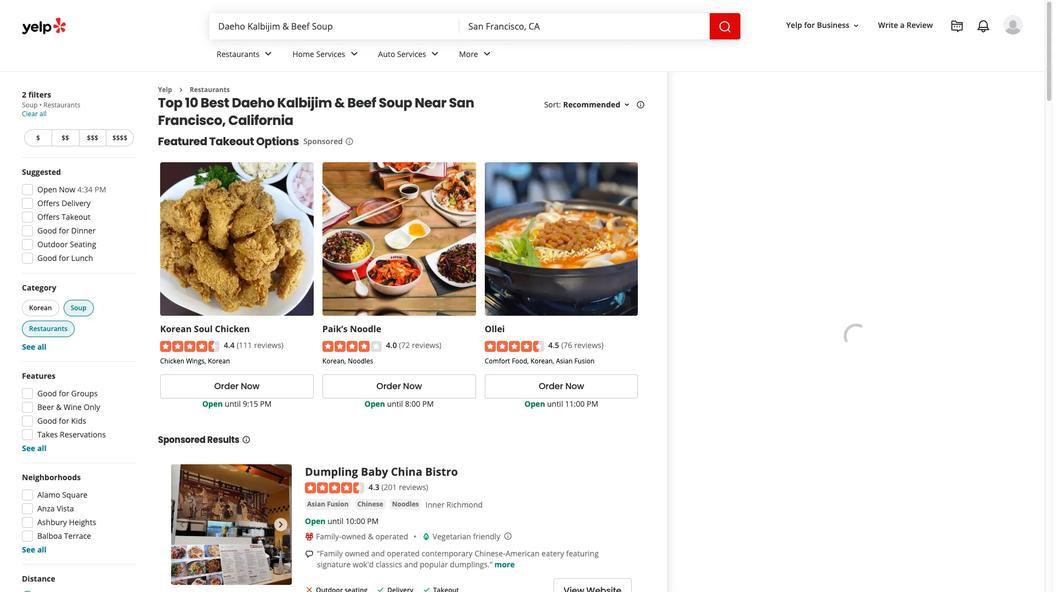 Task type: describe. For each thing, give the bounding box(es) containing it.
kids
[[71, 416, 86, 426]]

options
[[256, 134, 299, 149]]

clear all link
[[22, 109, 46, 118]]

4.5 star rating image
[[485, 341, 544, 352]]

anza vista
[[37, 503, 74, 514]]

noodle
[[350, 323, 381, 335]]

auto services
[[378, 49, 426, 59]]

open down suggested
[[37, 184, 57, 195]]

daeho
[[232, 94, 275, 112]]

until for paik's noodle
[[387, 399, 403, 409]]

see for alamo
[[22, 545, 35, 555]]

$
[[36, 133, 40, 143]]

offers takeout
[[37, 212, 91, 222]]

16 speech v2 image
[[305, 550, 314, 559]]

beef
[[347, 94, 376, 112]]

operated for &
[[375, 531, 408, 542]]

good for good for dinner
[[37, 225, 57, 236]]

korean soul chicken link
[[160, 323, 250, 335]]

0 horizontal spatial chicken
[[160, 356, 184, 366]]

(72
[[399, 340, 410, 351]]

see all button for alamo square
[[22, 545, 47, 555]]

1 see from the top
[[22, 342, 35, 352]]

yelp link
[[158, 85, 172, 94]]

write
[[878, 20, 898, 30]]

home services link
[[284, 39, 369, 71]]

reviews) for korean soul chicken
[[254, 340, 284, 351]]

order for korean soul chicken
[[214, 380, 239, 393]]

korean, inside korean, noodles order now
[[322, 356, 346, 366]]

for for kids
[[59, 416, 69, 426]]

square
[[62, 490, 87, 500]]

neighborhoods
[[22, 472, 81, 483]]

see all for good
[[22, 443, 47, 454]]

beer & wine only
[[37, 402, 100, 412]]

food,
[[512, 356, 529, 366]]

10
[[185, 94, 198, 112]]

services for home services
[[316, 49, 345, 59]]

1 horizontal spatial chicken
[[215, 323, 250, 335]]

business
[[817, 20, 850, 30]]

2 filters soup • restaurants clear all
[[22, 89, 80, 118]]

Find text field
[[218, 20, 451, 32]]

soup inside the 2 filters soup • restaurants clear all
[[22, 100, 38, 110]]

restaurants inside button
[[29, 324, 67, 333]]

korean button
[[22, 300, 59, 316]]

4.0
[[386, 340, 397, 351]]

top
[[158, 94, 182, 112]]

korean for korean soul chicken
[[160, 323, 192, 335]]

sponsored results
[[158, 434, 239, 446]]

order now link for soul
[[160, 374, 314, 399]]

noah l. image
[[1003, 15, 1023, 35]]

more link
[[450, 39, 502, 71]]

dumpling baby china bistro image
[[171, 464, 292, 585]]

good for groups
[[37, 388, 98, 399]]

balboa
[[37, 531, 62, 541]]

order now for korean soul chicken
[[214, 380, 260, 393]]

& inside the top 10 best daeho kalbijim & beef soup near san francisco, california
[[334, 94, 345, 112]]

0 vertical spatial asian
[[556, 356, 573, 366]]

owned for "family
[[345, 548, 369, 559]]

noodles inside button
[[392, 500, 419, 509]]

(111
[[237, 340, 252, 351]]

2 korean, from the left
[[531, 356, 554, 366]]

open for korean soul chicken
[[202, 399, 223, 409]]

until for korean soul chicken
[[225, 399, 241, 409]]

24 chevron down v2 image for home services
[[347, 47, 361, 61]]

soup button
[[63, 300, 94, 316]]

order now link for noodle
[[322, 374, 476, 399]]

2 vertical spatial korean
[[208, 356, 230, 366]]

next image
[[274, 518, 287, 531]]

1 16 checkmark v2 image from the left
[[376, 586, 385, 592]]

4.4
[[224, 340, 235, 351]]

4.5 (76 reviews)
[[548, 340, 604, 351]]

for for groups
[[59, 388, 69, 399]]

8:00
[[405, 399, 420, 409]]

near
[[415, 94, 446, 112]]

wok'd
[[353, 559, 374, 570]]

ollei link
[[485, 323, 505, 335]]

more
[[459, 49, 478, 59]]

comfort food, korean, asian fusion
[[485, 356, 595, 366]]

$ button
[[24, 129, 51, 146]]

until up "family-"
[[328, 516, 344, 527]]

open for ollei
[[525, 399, 545, 409]]

24 chevron down v2 image for restaurants
[[262, 47, 275, 61]]

open until 8:00 pm
[[364, 399, 434, 409]]

noodles link
[[390, 499, 421, 510]]

richmond
[[446, 500, 483, 510]]

pm for paik's noodle
[[422, 399, 434, 409]]

search image
[[718, 20, 732, 33]]

order for ollei
[[539, 380, 563, 393]]

family-owned & operated
[[316, 531, 408, 542]]

24 chevron down v2 image for more
[[480, 47, 493, 61]]

see all button for good for groups
[[22, 443, 47, 454]]

home services
[[292, 49, 345, 59]]

wings,
[[186, 356, 206, 366]]

none field near
[[468, 20, 701, 32]]

group containing suggested
[[19, 167, 136, 267]]

good for dinner
[[37, 225, 96, 236]]

2 horizontal spatial &
[[368, 531, 373, 542]]

group containing neighborhoods
[[19, 472, 136, 556]]

inner
[[425, 500, 444, 510]]

noodles inside korean, noodles order now
[[348, 356, 373, 366]]

write a review
[[878, 20, 933, 30]]

restaurants inside the 2 filters soup • restaurants clear all
[[44, 100, 80, 110]]

dumplings."
[[450, 559, 492, 570]]

friendly
[[473, 531, 500, 542]]

ollei
[[485, 323, 505, 335]]

recommended
[[563, 99, 620, 110]]

review
[[907, 20, 933, 30]]

24 chevron down v2 image for auto services
[[428, 47, 442, 61]]

chinese-
[[475, 548, 505, 559]]

restaurants right 16 chevron right v2 icon
[[190, 85, 230, 94]]

yelp for yelp for business
[[786, 20, 802, 30]]

16 chevron right v2 image
[[177, 85, 185, 94]]

offers for offers takeout
[[37, 212, 60, 222]]

1 vertical spatial 16 info v2 image
[[242, 435, 250, 444]]

group containing category
[[20, 282, 136, 353]]

now inside group
[[59, 184, 75, 195]]

san
[[449, 94, 474, 112]]

good for good for groups
[[37, 388, 57, 399]]

now up 9:15
[[241, 380, 260, 393]]

terrace
[[64, 531, 91, 541]]

inner richmond
[[425, 500, 483, 510]]

delivery
[[62, 198, 91, 208]]

group containing features
[[19, 371, 136, 454]]

projects image
[[950, 20, 964, 33]]

dumpling baby china bistro
[[305, 464, 458, 479]]

distance
[[22, 574, 55, 584]]

all for features
[[37, 443, 47, 454]]

9:15
[[243, 399, 258, 409]]

order now for ollei
[[539, 380, 584, 393]]

none field find
[[218, 20, 451, 32]]

0 vertical spatial and
[[371, 548, 385, 559]]

popular
[[420, 559, 448, 570]]

"family owned and operated contemporary chinese-american eatery featuring signature wok'd classics and popular dumplings."
[[317, 548, 599, 570]]

good for good for kids
[[37, 416, 57, 426]]

$$$$ button
[[106, 129, 134, 146]]

outdoor
[[37, 239, 68, 250]]

good for lunch
[[37, 253, 93, 263]]

distance option group
[[19, 574, 136, 592]]

takes
[[37, 429, 58, 440]]

soup inside button
[[71, 303, 86, 313]]

good for kids
[[37, 416, 86, 426]]

seating
[[70, 239, 96, 250]]

china
[[391, 464, 422, 479]]

auto services link
[[369, 39, 450, 71]]

featured
[[158, 134, 207, 149]]

restaurants inside business categories element
[[217, 49, 260, 59]]

only
[[84, 402, 100, 412]]

until for ollei
[[547, 399, 563, 409]]

0 vertical spatial restaurants link
[[208, 39, 284, 71]]

contemporary
[[422, 548, 473, 559]]

1 horizontal spatial fusion
[[574, 356, 595, 366]]

comfort
[[485, 356, 510, 366]]

now inside korean, noodles order now
[[403, 380, 422, 393]]



Task type: vqa. For each thing, say whether or not it's contained in the screenshot.


Task type: locate. For each thing, give the bounding box(es) containing it.
fusion down '4.5 (76 reviews)'
[[574, 356, 595, 366]]

soup left •
[[22, 100, 38, 110]]

see up distance
[[22, 545, 35, 555]]

korean down category
[[29, 303, 52, 313]]

services right home
[[316, 49, 345, 59]]

1 vertical spatial noodles
[[392, 500, 419, 509]]

offers for offers delivery
[[37, 198, 60, 208]]

asian down 4.3 star rating image
[[307, 500, 325, 509]]

yelp for business button
[[782, 16, 865, 35]]

see all for alamo
[[22, 545, 47, 555]]

1 vertical spatial asian
[[307, 500, 325, 509]]

all down the takes
[[37, 443, 47, 454]]

1 24 chevron down v2 image from the left
[[262, 47, 275, 61]]

2 vertical spatial see
[[22, 545, 35, 555]]

16 family owned v2 image
[[305, 532, 314, 541]]

yelp for yelp link
[[158, 85, 172, 94]]

noodles down 4.3 (201 reviews)
[[392, 500, 419, 509]]

pm down chinese button
[[367, 516, 379, 527]]

pm right 11:00
[[587, 399, 598, 409]]

takeout for featured
[[209, 134, 254, 149]]

16 chevron down v2 image right business
[[852, 21, 861, 30]]

restaurants down korean button
[[29, 324, 67, 333]]

2 vertical spatial see all button
[[22, 545, 47, 555]]

dumpling baby china bistro link
[[305, 464, 458, 479]]

1 none field from the left
[[218, 20, 451, 32]]

for for dinner
[[59, 225, 69, 236]]

& up wok'd
[[368, 531, 373, 542]]

owned down 10:00
[[342, 531, 366, 542]]

4:34
[[77, 184, 93, 195]]

0 vertical spatial offers
[[37, 198, 60, 208]]

0 horizontal spatial korean
[[29, 303, 52, 313]]

0 horizontal spatial services
[[316, 49, 345, 59]]

0 vertical spatial yelp
[[786, 20, 802, 30]]

3 order now link from the left
[[485, 374, 638, 399]]

0 vertical spatial noodles
[[348, 356, 373, 366]]

3 see all button from the top
[[22, 545, 47, 555]]

1 vertical spatial korean
[[160, 323, 192, 335]]

order now link down comfort food, korean, asian fusion
[[485, 374, 638, 399]]

open left 11:00
[[525, 399, 545, 409]]

16 checkmark v2 image down 'popular'
[[422, 586, 431, 592]]

16 close v2 image
[[305, 586, 314, 592]]

see
[[22, 342, 35, 352], [22, 443, 35, 454], [22, 545, 35, 555]]

none field up home services link
[[218, 20, 451, 32]]

results
[[207, 434, 239, 446]]

2 see from the top
[[22, 443, 35, 454]]

open for paik's noodle
[[364, 399, 385, 409]]

2 see all from the top
[[22, 443, 47, 454]]

16 chevron down v2 image inside recommended popup button
[[623, 100, 631, 109]]

asian down (76
[[556, 356, 573, 366]]

1 horizontal spatial 16 chevron down v2 image
[[852, 21, 861, 30]]

1 vertical spatial see all
[[22, 443, 47, 454]]

1 horizontal spatial asian
[[556, 356, 573, 366]]

1 horizontal spatial &
[[334, 94, 345, 112]]

2 see all button from the top
[[22, 443, 47, 454]]

& left beef
[[334, 94, 345, 112]]

restaurants up daeho
[[217, 49, 260, 59]]

reviews) for paik's noodle
[[412, 340, 441, 351]]

& right beer
[[56, 402, 62, 412]]

0 vertical spatial owned
[[342, 531, 366, 542]]

1 vertical spatial yelp
[[158, 85, 172, 94]]

1 vertical spatial see
[[22, 443, 35, 454]]

2 order now from the left
[[539, 380, 584, 393]]

0 horizontal spatial &
[[56, 402, 62, 412]]

2 order now link from the left
[[322, 374, 476, 399]]

2 order from the left
[[376, 380, 401, 393]]

noodles
[[348, 356, 373, 366], [392, 500, 419, 509]]

0 horizontal spatial takeout
[[62, 212, 91, 222]]

pm for korean soul chicken
[[260, 399, 272, 409]]

"family
[[317, 548, 343, 559]]

2 good from the top
[[37, 253, 57, 263]]

vegetarian
[[433, 531, 471, 542]]

order up open until 11:00 pm
[[539, 380, 563, 393]]

open up 16 family owned v2 icon
[[305, 516, 326, 527]]

2
[[22, 89, 26, 100]]

2 vertical spatial see all
[[22, 545, 47, 555]]

services inside auto services "link"
[[397, 49, 426, 59]]

24 chevron down v2 image inside home services link
[[347, 47, 361, 61]]

4.3 (201 reviews)
[[369, 482, 428, 492]]

sponsored left results
[[158, 434, 205, 446]]

kalbijim
[[277, 94, 332, 112]]

and up the classics
[[371, 548, 385, 559]]

0 vertical spatial chicken
[[215, 323, 250, 335]]

for down outdoor seating
[[59, 253, 69, 263]]

24 chevron down v2 image
[[262, 47, 275, 61], [347, 47, 361, 61], [428, 47, 442, 61], [480, 47, 493, 61]]

0 vertical spatial operated
[[375, 531, 408, 542]]

1 services from the left
[[316, 49, 345, 59]]

good
[[37, 225, 57, 236], [37, 253, 57, 263], [37, 388, 57, 399], [37, 416, 57, 426]]

•
[[39, 100, 42, 110]]

owned
[[342, 531, 366, 542], [345, 548, 369, 559]]

order now up open until 9:15 pm
[[214, 380, 260, 393]]

0 vertical spatial 16 info v2 image
[[636, 100, 645, 109]]

0 vertical spatial &
[[334, 94, 345, 112]]

1 horizontal spatial order now link
[[322, 374, 476, 399]]

pm right 9:15
[[260, 399, 272, 409]]

group
[[19, 167, 136, 267], [20, 282, 136, 353], [19, 371, 136, 454], [19, 472, 136, 556]]

korean inside button
[[29, 303, 52, 313]]

order up open until 9:15 pm
[[214, 380, 239, 393]]

fusion
[[574, 356, 595, 366], [327, 500, 349, 509]]

0 vertical spatial see
[[22, 342, 35, 352]]

0 horizontal spatial 16 checkmark v2 image
[[376, 586, 385, 592]]

chinese button
[[355, 499, 385, 510]]

category
[[22, 282, 56, 293]]

4.3 star rating image
[[305, 483, 364, 494]]

takes reservations
[[37, 429, 106, 440]]

reviews) right the (72
[[412, 340, 441, 351]]

lunch
[[71, 253, 93, 263]]

0 horizontal spatial order
[[214, 380, 239, 393]]

eatery
[[542, 548, 564, 559]]

24 chevron down v2 image left auto
[[347, 47, 361, 61]]

$$
[[62, 133, 69, 143]]

sponsored left 16 info v2 image
[[303, 136, 343, 147]]

order now link down the (72
[[322, 374, 476, 399]]

16 chevron down v2 image for yelp for business
[[852, 21, 861, 30]]

see all down the takes
[[22, 443, 47, 454]]

restaurants link right 16 chevron right v2 icon
[[190, 85, 230, 94]]

services for auto services
[[397, 49, 426, 59]]

reviews) right (111
[[254, 340, 284, 351]]

slideshow element
[[171, 464, 292, 585]]

1 vertical spatial restaurants link
[[190, 85, 230, 94]]

operated
[[375, 531, 408, 542], [387, 548, 420, 559]]

1 vertical spatial takeout
[[62, 212, 91, 222]]

0 vertical spatial sponsored
[[303, 136, 343, 147]]

order now link down (111
[[160, 374, 314, 399]]

baby
[[361, 464, 388, 479]]

0 vertical spatial fusion
[[574, 356, 595, 366]]

owned up wok'd
[[345, 548, 369, 559]]

info icon image
[[504, 532, 512, 541], [504, 532, 512, 541]]

bistro
[[425, 464, 458, 479]]

sponsored for sponsored
[[303, 136, 343, 147]]

reviews) right (76
[[574, 340, 604, 351]]

services inside home services link
[[316, 49, 345, 59]]

sponsored for sponsored results
[[158, 434, 205, 446]]

Near text field
[[468, 20, 701, 32]]

for
[[804, 20, 815, 30], [59, 225, 69, 236], [59, 253, 69, 263], [59, 388, 69, 399], [59, 416, 69, 426]]

see all button down restaurants button
[[22, 342, 47, 352]]

yelp inside button
[[786, 20, 802, 30]]

2 offers from the top
[[37, 212, 60, 222]]

16 chevron down v2 image right recommended
[[623, 100, 631, 109]]

reservations
[[60, 429, 106, 440]]

0 horizontal spatial 16 chevron down v2 image
[[623, 100, 631, 109]]

all inside the 2 filters soup • restaurants clear all
[[39, 109, 46, 118]]

1 order now from the left
[[214, 380, 260, 393]]

1 vertical spatial and
[[404, 559, 418, 570]]

see down restaurants button
[[22, 342, 35, 352]]

for for business
[[804, 20, 815, 30]]

california
[[228, 112, 293, 130]]

1 horizontal spatial noodles
[[392, 500, 419, 509]]

24 chevron down v2 image inside auto services "link"
[[428, 47, 442, 61]]

all for category
[[37, 342, 47, 352]]

paik's
[[322, 323, 348, 335]]

takeout down california
[[209, 134, 254, 149]]

0 horizontal spatial noodles
[[348, 356, 373, 366]]

now up 11:00
[[565, 380, 584, 393]]

1 vertical spatial offers
[[37, 212, 60, 222]]

operated for and
[[387, 548, 420, 559]]

1 horizontal spatial 16 checkmark v2 image
[[422, 586, 431, 592]]

0 horizontal spatial fusion
[[327, 500, 349, 509]]

family-
[[316, 531, 342, 542]]

until
[[225, 399, 241, 409], [387, 399, 403, 409], [547, 399, 563, 409], [328, 516, 344, 527]]

1 good from the top
[[37, 225, 57, 236]]

see for good
[[22, 443, 35, 454]]

all down "balboa"
[[37, 545, 47, 555]]

0 horizontal spatial none field
[[218, 20, 451, 32]]

pm right 8:00
[[422, 399, 434, 409]]

1 vertical spatial chicken
[[160, 356, 184, 366]]

1 see all from the top
[[22, 342, 47, 352]]

24 chevron down v2 image left home
[[262, 47, 275, 61]]

4.3
[[369, 482, 379, 492]]

until left 9:15
[[225, 399, 241, 409]]

4.4 star rating image
[[160, 341, 219, 352]]

alamo square
[[37, 490, 87, 500]]

for up beer & wine only in the bottom left of the page
[[59, 388, 69, 399]]

services right auto
[[397, 49, 426, 59]]

16 checkmark v2 image
[[376, 586, 385, 592], [422, 586, 431, 592]]

2 24 chevron down v2 image from the left
[[347, 47, 361, 61]]

order now up open until 11:00 pm
[[539, 380, 584, 393]]

suggested
[[22, 167, 61, 177]]

soup inside the top 10 best daeho kalbijim & beef soup near san francisco, california
[[379, 94, 412, 112]]

2 horizontal spatial korean
[[208, 356, 230, 366]]

1 vertical spatial sponsored
[[158, 434, 205, 446]]

2 none field from the left
[[468, 20, 701, 32]]

open
[[37, 184, 57, 195], [202, 399, 223, 409], [364, 399, 385, 409], [525, 399, 545, 409], [305, 516, 326, 527]]

$$$
[[87, 133, 98, 143]]

until left 8:00
[[387, 399, 403, 409]]

4 24 chevron down v2 image from the left
[[480, 47, 493, 61]]

operated inside the "family owned and operated contemporary chinese-american eatery featuring signature wok'd classics and popular dumplings."
[[387, 548, 420, 559]]

pm for ollei
[[587, 399, 598, 409]]

fusion inside button
[[327, 500, 349, 509]]

see up the neighborhoods
[[22, 443, 35, 454]]

4.5
[[548, 340, 559, 351]]

chicken wings, korean
[[160, 356, 230, 366]]

clear
[[22, 109, 38, 118]]

1 vertical spatial owned
[[345, 548, 369, 559]]

good for good for lunch
[[37, 253, 57, 263]]

until left 11:00
[[547, 399, 563, 409]]

see all button down the takes
[[22, 443, 47, 454]]

open up results
[[202, 399, 223, 409]]

paik's noodle
[[322, 323, 381, 335]]

(201
[[381, 482, 397, 492]]

reviews)
[[254, 340, 284, 351], [412, 340, 441, 351], [574, 340, 604, 351], [399, 482, 428, 492]]

2 horizontal spatial order now link
[[485, 374, 638, 399]]

offers up offers takeout
[[37, 198, 60, 208]]

3 order from the left
[[539, 380, 563, 393]]

1 horizontal spatial and
[[404, 559, 418, 570]]

24 chevron down v2 image right auto services at top
[[428, 47, 442, 61]]

4 star rating image
[[322, 341, 382, 352]]

takeout down delivery
[[62, 212, 91, 222]]

all down restaurants button
[[37, 342, 47, 352]]

wine
[[64, 402, 82, 412]]

korean,
[[322, 356, 346, 366], [531, 356, 554, 366]]

vegetarian friendly
[[433, 531, 500, 542]]

1 horizontal spatial korean,
[[531, 356, 554, 366]]

3 see from the top
[[22, 545, 35, 555]]

None field
[[218, 20, 451, 32], [468, 20, 701, 32]]

24 chevron down v2 image right more
[[480, 47, 493, 61]]

16 info v2 image
[[345, 137, 354, 146]]

open down korean, noodles order now
[[364, 399, 385, 409]]

0 horizontal spatial asian
[[307, 500, 325, 509]]

3 see all from the top
[[22, 545, 47, 555]]

1 offers from the top
[[37, 198, 60, 208]]

user actions element
[[777, 14, 1038, 81]]

more
[[494, 559, 515, 570]]

16 chevron down v2 image inside yelp for business button
[[852, 21, 861, 30]]

good up outdoor
[[37, 225, 57, 236]]

home
[[292, 49, 314, 59]]

16 vegetarian v2 image
[[422, 532, 430, 541]]

korean, down 4 star rating "image"
[[322, 356, 346, 366]]

0 horizontal spatial order now
[[214, 380, 260, 393]]

offers delivery
[[37, 198, 91, 208]]

1 horizontal spatial sponsored
[[303, 136, 343, 147]]

recommended button
[[563, 99, 631, 110]]

for for lunch
[[59, 253, 69, 263]]

sponsored
[[303, 136, 343, 147], [158, 434, 205, 446]]

16 info v2 image right recommended popup button
[[636, 100, 645, 109]]

yelp for business
[[786, 20, 850, 30]]

pm right "4:34"
[[95, 184, 106, 195]]

0 vertical spatial 16 chevron down v2 image
[[852, 21, 861, 30]]

soup right beef
[[379, 94, 412, 112]]

asian inside button
[[307, 500, 325, 509]]

24 chevron down v2 image inside more link
[[480, 47, 493, 61]]

1 order from the left
[[214, 380, 239, 393]]

1 vertical spatial fusion
[[327, 500, 349, 509]]

0 horizontal spatial 16 info v2 image
[[242, 435, 250, 444]]

restaurants
[[217, 49, 260, 59], [190, 85, 230, 94], [44, 100, 80, 110], [29, 324, 67, 333]]

restaurants link up daeho
[[208, 39, 284, 71]]

see all down restaurants button
[[22, 342, 47, 352]]

all right clear
[[39, 109, 46, 118]]

$$$ button
[[79, 129, 106, 146]]

see all button
[[22, 342, 47, 352], [22, 443, 47, 454], [22, 545, 47, 555]]

1 vertical spatial operated
[[387, 548, 420, 559]]

reviews) down china
[[399, 482, 428, 492]]

16 info v2 image
[[636, 100, 645, 109], [242, 435, 250, 444]]

(76
[[561, 340, 572, 351]]

None search field
[[210, 13, 743, 39]]

all for neighborhoods
[[37, 545, 47, 555]]

for inside button
[[804, 20, 815, 30]]

2 16 checkmark v2 image from the left
[[422, 586, 431, 592]]

2 vertical spatial &
[[368, 531, 373, 542]]

ashbury heights
[[37, 517, 96, 528]]

see all down "balboa"
[[22, 545, 47, 555]]

16 chevron down v2 image
[[852, 21, 861, 30], [623, 100, 631, 109]]

3 24 chevron down v2 image from the left
[[428, 47, 442, 61]]

now up 8:00
[[403, 380, 422, 393]]

none field up business categories element
[[468, 20, 701, 32]]

korean, down 4.5
[[531, 356, 554, 366]]

takeout for offers
[[62, 212, 91, 222]]

1 horizontal spatial order now
[[539, 380, 584, 393]]

business categories element
[[208, 39, 1023, 71]]

chicken down 4.4 star rating 'image'
[[160, 356, 184, 366]]

order inside korean, noodles order now
[[376, 380, 401, 393]]

and right the classics
[[404, 559, 418, 570]]

0 horizontal spatial and
[[371, 548, 385, 559]]

owned inside the "family owned and operated contemporary chinese-american eatery featuring signature wok'd classics and popular dumplings."
[[345, 548, 369, 559]]

yelp left business
[[786, 20, 802, 30]]

1 see all button from the top
[[22, 342, 47, 352]]

1 horizontal spatial soup
[[71, 303, 86, 313]]

1 horizontal spatial 16 info v2 image
[[636, 100, 645, 109]]

best
[[201, 94, 229, 112]]

0 vertical spatial see all button
[[22, 342, 47, 352]]

0 horizontal spatial soup
[[22, 100, 38, 110]]

0 vertical spatial see all
[[22, 342, 47, 352]]

anza
[[37, 503, 55, 514]]

fusion down 4.3 star rating image
[[327, 500, 349, 509]]

korean for korean
[[29, 303, 52, 313]]

yelp left 16 chevron right v2 icon
[[158, 85, 172, 94]]

1 korean, from the left
[[322, 356, 346, 366]]

previous image
[[176, 518, 189, 531]]

0 horizontal spatial korean,
[[322, 356, 346, 366]]

notifications image
[[977, 20, 990, 33]]

1 order now link from the left
[[160, 374, 314, 399]]

order up the open until 8:00 pm
[[376, 380, 401, 393]]

4 good from the top
[[37, 416, 57, 426]]

for down beer & wine only in the bottom left of the page
[[59, 416, 69, 426]]

noodles down 4 star rating "image"
[[348, 356, 373, 366]]

1 horizontal spatial korean
[[160, 323, 192, 335]]

for down offers takeout
[[59, 225, 69, 236]]

korean down the 4.4
[[208, 356, 230, 366]]

asian fusion
[[307, 500, 349, 509]]

2 services from the left
[[397, 49, 426, 59]]

2 horizontal spatial order
[[539, 380, 563, 393]]

1 horizontal spatial order
[[376, 380, 401, 393]]

0 horizontal spatial sponsored
[[158, 434, 205, 446]]

2 horizontal spatial soup
[[379, 94, 412, 112]]

soup up restaurants button
[[71, 303, 86, 313]]

owned for family-
[[342, 531, 366, 542]]

16 checkmark v2 image down the classics
[[376, 586, 385, 592]]

0 horizontal spatial order now link
[[160, 374, 314, 399]]

restaurants right •
[[44, 100, 80, 110]]

for left business
[[804, 20, 815, 30]]

see all button down "balboa"
[[22, 545, 47, 555]]

0 horizontal spatial yelp
[[158, 85, 172, 94]]

reviews) for ollei
[[574, 340, 604, 351]]

noodles button
[[390, 499, 421, 510]]

0 vertical spatial takeout
[[209, 134, 254, 149]]

1 vertical spatial 16 chevron down v2 image
[[623, 100, 631, 109]]

1 horizontal spatial none field
[[468, 20, 701, 32]]

16 info v2 image right results
[[242, 435, 250, 444]]

more link
[[494, 559, 515, 570]]

offers
[[37, 198, 60, 208], [37, 212, 60, 222]]

good up the takes
[[37, 416, 57, 426]]

1 horizontal spatial yelp
[[786, 20, 802, 30]]

0 vertical spatial korean
[[29, 303, 52, 313]]

$$$$
[[112, 133, 127, 143]]

1 horizontal spatial services
[[397, 49, 426, 59]]

auto
[[378, 49, 395, 59]]

1 vertical spatial &
[[56, 402, 62, 412]]

16 chevron down v2 image for recommended
[[623, 100, 631, 109]]

now
[[59, 184, 75, 195], [241, 380, 260, 393], [403, 380, 422, 393], [565, 380, 584, 393]]

chicken up the 4.4
[[215, 323, 250, 335]]

featured takeout options
[[158, 134, 299, 149]]

good down outdoor
[[37, 253, 57, 263]]

1 vertical spatial see all button
[[22, 443, 47, 454]]

3 good from the top
[[37, 388, 57, 399]]

now up offers delivery
[[59, 184, 75, 195]]

chinese link
[[355, 499, 385, 510]]

1 horizontal spatial takeout
[[209, 134, 254, 149]]

a
[[900, 20, 905, 30]]



